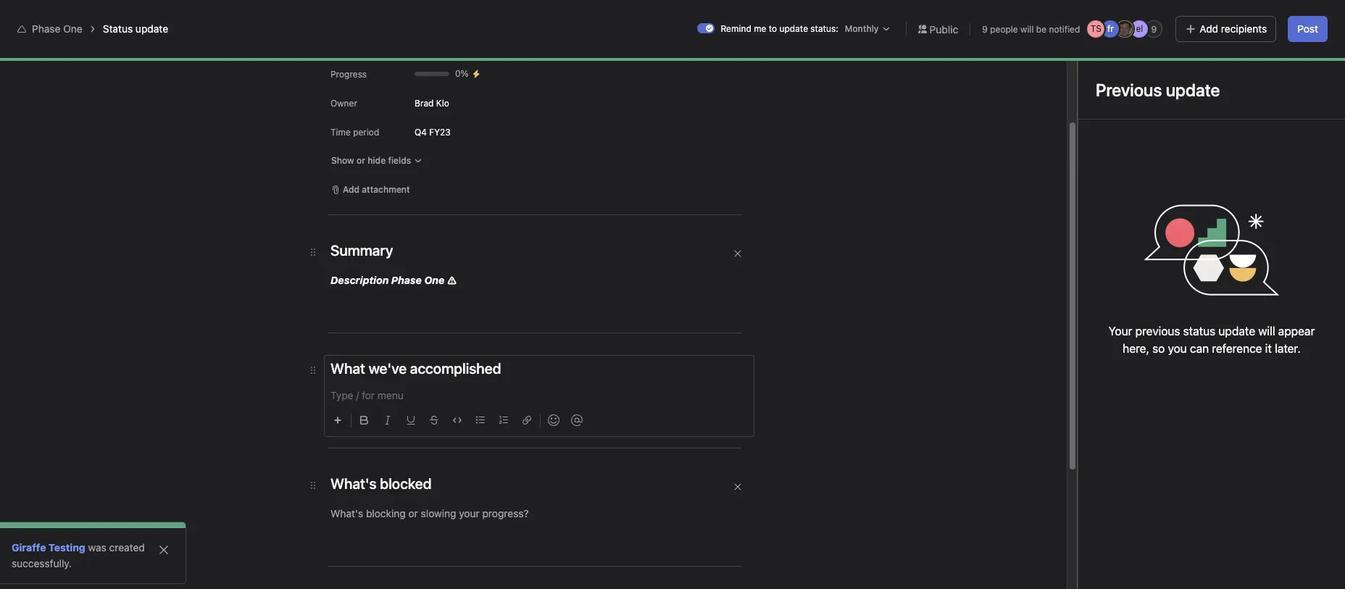 Task type: locate. For each thing, give the bounding box(es) containing it.
2 track from the left
[[612, 216, 635, 228]]

add inside button
[[1200, 22, 1219, 35]]

1 vertical spatial fr
[[1232, 56, 1238, 67]]

0 horizontal spatial ja
[[1121, 23, 1130, 34]]

my
[[238, 45, 252, 57]]

update left this at the right bottom
[[678, 344, 711, 357]]

track right "off"
[[612, 216, 635, 228]]

on
[[452, 216, 465, 228]]

post button
[[1288, 16, 1328, 42]]

add for add attachment
[[343, 184, 360, 195]]

ja left el
[[1121, 23, 1130, 34]]

invite
[[41, 564, 67, 576]]

9 down what's
[[1151, 24, 1157, 34]]

off track
[[594, 216, 635, 228]]

1 horizontal spatial goals
[[573, 344, 598, 357]]

2 section title text field from the top
[[331, 359, 501, 379]]

0 vertical spatial fr
[[1108, 23, 1114, 34]]

me
[[754, 23, 767, 34]]

1 horizontal spatial ts
[[1215, 56, 1226, 67]]

use sub-goals to automatically update this goal's progress.
[[530, 344, 808, 357]]

bold image
[[360, 416, 369, 425]]

home link
[[9, 44, 165, 67]]

ja left 10
[[1245, 56, 1254, 67]]

0 vertical spatial will
[[1021, 24, 1034, 34]]

phase one
[[32, 22, 82, 35]]

sub-
[[551, 344, 573, 357]]

1 vertical spatial to
[[601, 344, 610, 357]]

1 9 from the left
[[982, 24, 988, 34]]

trial
[[1102, 7, 1118, 17]]

off track button
[[573, 209, 645, 236]]

1 horizontal spatial fr
[[1232, 56, 1238, 67]]

fr right bk
[[1232, 56, 1238, 67]]

add recipients button
[[1176, 16, 1277, 42]]

italics image
[[383, 416, 392, 425]]

progress
[[331, 69, 367, 80]]

ts left left
[[1091, 23, 1102, 34]]

0 vertical spatial remove section image
[[734, 249, 742, 258]]

created
[[109, 541, 145, 554]]

emoji image
[[548, 415, 560, 426]]

track inside the off track button
[[612, 216, 635, 228]]

insert an object image
[[333, 416, 342, 425]]

0 horizontal spatial track
[[468, 216, 492, 228]]

1 vertical spatial will
[[1259, 325, 1275, 338]]

was created successfully.
[[12, 541, 145, 570]]

progress.
[[764, 344, 808, 357]]

will inside your previous status update will appear here, so you can reference it later.
[[1259, 325, 1275, 338]]

1 horizontal spatial phase
[[391, 274, 422, 286]]

ja
[[1121, 23, 1130, 34], [1245, 56, 1254, 67]]

toolbar
[[328, 404, 754, 431]]

bk
[[1200, 56, 1212, 67]]

fr down "trial"
[[1108, 23, 1114, 34]]

show or hide fields
[[331, 155, 411, 166]]

2 9 from the left
[[1151, 24, 1157, 34]]

0 horizontal spatial to
[[601, 344, 610, 357]]

1 horizontal spatial will
[[1259, 325, 1275, 338]]

one
[[63, 22, 82, 35], [424, 274, 445, 286]]

0 horizontal spatial will
[[1021, 24, 1034, 34]]

use
[[530, 344, 549, 357]]

description phase one ⚠️
[[331, 274, 457, 286]]

1 remove section image from the top
[[734, 249, 742, 258]]

0 horizontal spatial fr
[[1108, 23, 1114, 34]]

Section title text field
[[331, 241, 393, 261], [331, 359, 501, 379]]

will
[[1021, 24, 1034, 34], [1259, 325, 1275, 338]]

remove section image
[[734, 249, 742, 258], [734, 483, 742, 491]]

9 left the people
[[982, 24, 988, 34]]

0 horizontal spatial one
[[63, 22, 82, 35]]

1 horizontal spatial 9
[[1151, 24, 1157, 34]]

0 horizontal spatial goals
[[308, 45, 333, 57]]

1 vertical spatial one
[[424, 274, 445, 286]]

status:
[[811, 23, 839, 34]]

my workspace goals
[[238, 45, 333, 57]]

post
[[1298, 22, 1319, 35]]

Goal name text field
[[419, 111, 1089, 163]]

track right on at the left of the page
[[468, 216, 492, 228]]

2 remove section image from the top
[[734, 483, 742, 491]]

phase left ⚠️
[[391, 274, 422, 286]]

0 horizontal spatial ts
[[1091, 23, 1102, 34]]

remove from starred image
[[356, 64, 368, 75]]

will up the it
[[1259, 325, 1275, 338]]

1 vertical spatial goals
[[573, 344, 598, 357]]

add recipients
[[1200, 22, 1267, 35]]

here,
[[1123, 342, 1150, 355]]

switch
[[698, 23, 715, 33]]

marketing dashboards link
[[9, 541, 165, 564]]

0 horizontal spatial phase
[[32, 22, 60, 35]]

hide
[[368, 155, 386, 166]]

to left automatically
[[601, 344, 610, 357]]

0 vertical spatial goals
[[308, 45, 333, 57]]

⚠️
[[447, 274, 457, 286]]

add inside button
[[1230, 12, 1246, 22]]

at mention image
[[571, 415, 583, 426]]

1 horizontal spatial one
[[424, 274, 445, 286]]

at risk button
[[507, 209, 567, 236]]

section title text field up underline image
[[331, 359, 501, 379]]

update up reference
[[1219, 325, 1256, 338]]

fr
[[1108, 23, 1114, 34], [1232, 56, 1238, 67]]

1 track from the left
[[468, 216, 492, 228]]

will left be
[[1021, 24, 1034, 34]]

in
[[1164, 12, 1171, 22]]

status
[[103, 22, 133, 35]]

1 horizontal spatial ja
[[1245, 56, 1254, 67]]

giraffe testing link
[[12, 541, 85, 554]]

one left ⚠️
[[424, 274, 445, 286]]

period
[[353, 127, 379, 138]]

list box
[[502, 6, 850, 29]]

1 vertical spatial section title text field
[[331, 359, 501, 379]]

17
[[1071, 17, 1080, 28]]

1 horizontal spatial track
[[612, 216, 635, 228]]

track for off track
[[612, 216, 635, 228]]

trial?
[[1188, 12, 1208, 22]]

phase
[[32, 22, 60, 35], [391, 274, 422, 286]]

0 horizontal spatial add
[[343, 184, 360, 195]]

status update
[[103, 22, 168, 35]]

phase right hide sidebar image
[[32, 22, 60, 35]]

0 vertical spatial section title text field
[[331, 241, 393, 261]]

add for add recipients
[[1200, 22, 1219, 35]]

0 vertical spatial phase
[[32, 22, 60, 35]]

add inside dropdown button
[[343, 184, 360, 195]]

to right me
[[769, 23, 777, 34]]

time period
[[331, 127, 379, 138]]

el
[[1136, 23, 1143, 34]]

share button
[[1280, 51, 1328, 72]]

one up home link
[[63, 22, 82, 35]]

attachment
[[362, 184, 410, 195]]

update
[[135, 22, 168, 35], [780, 23, 808, 34], [1219, 325, 1256, 338], [678, 344, 711, 357]]

goals up progress
[[308, 45, 333, 57]]

1 vertical spatial remove section image
[[734, 483, 742, 491]]

ts right bk
[[1215, 56, 1226, 67]]

1 horizontal spatial add
[[1200, 22, 1219, 35]]

free trial 17 days left
[[1071, 7, 1118, 28]]

monthly button
[[841, 22, 894, 36]]

workspace
[[255, 45, 305, 57]]

appear
[[1279, 325, 1315, 338]]

marketing dashboards
[[38, 546, 142, 558]]

track inside on track "button"
[[468, 216, 492, 228]]

1 vertical spatial ts
[[1215, 56, 1226, 67]]

section title text field up description
[[331, 241, 393, 261]]

invite button
[[14, 557, 76, 584]]

1 horizontal spatial to
[[769, 23, 777, 34]]

2 horizontal spatial add
[[1230, 12, 1246, 22]]

marketing
[[38, 546, 84, 558]]

goals for workspace
[[308, 45, 333, 57]]

code image
[[453, 416, 462, 425]]

0 vertical spatial to
[[769, 23, 777, 34]]

close image
[[158, 544, 170, 556]]

9
[[982, 24, 988, 34], [1151, 24, 1157, 34]]

0 horizontal spatial 9
[[982, 24, 988, 34]]

goals right use
[[573, 344, 598, 357]]

brad
[[415, 97, 434, 108]]

people
[[990, 24, 1018, 34]]



Task type: vqa. For each thing, say whether or not it's contained in the screenshot.
Off track button at top left
yes



Task type: describe. For each thing, give the bounding box(es) containing it.
what's in my trial? button
[[1126, 7, 1215, 28]]

what's in my trial?
[[1133, 12, 1208, 22]]

q4 fy23
[[415, 126, 451, 137]]

so
[[1153, 342, 1165, 355]]

1 vertical spatial ja
[[1245, 56, 1254, 67]]

octopus specimen link
[[9, 518, 165, 541]]

q4
[[415, 126, 427, 137]]

status
[[1184, 325, 1216, 338]]

track for on track
[[468, 216, 492, 228]]

remind me to update status:
[[721, 23, 839, 34]]

9 for 9 people will be notified
[[982, 24, 988, 34]]

sprint
[[375, 45, 403, 57]]

add attachment button
[[325, 180, 417, 200]]

0 likes. click to like this task image
[[336, 64, 347, 75]]

phase one
[[238, 61, 308, 78]]

9 for 9
[[1151, 24, 1157, 34]]

team
[[347, 45, 373, 57]]

update left status:
[[780, 23, 808, 34]]

giraffe
[[12, 541, 46, 554]]

update right status
[[135, 22, 168, 35]]

on track
[[452, 216, 492, 228]]

public
[[930, 23, 958, 35]]

my
[[1174, 12, 1186, 22]]

10
[[1259, 56, 1269, 67]]

at risk
[[528, 216, 558, 228]]

brad klo
[[415, 97, 449, 108]]

Section title text field
[[331, 474, 432, 494]]

remind
[[721, 23, 752, 34]]

later.
[[1275, 342, 1301, 355]]

add attachment
[[343, 184, 410, 195]]

owner
[[331, 98, 357, 109]]

home
[[38, 49, 65, 62]]

goal
[[406, 45, 427, 57]]

days
[[1083, 17, 1102, 28]]

klo
[[436, 97, 449, 108]]

share
[[1298, 56, 1321, 67]]

0%
[[455, 68, 469, 79]]

underline image
[[407, 416, 415, 425]]

monthly
[[845, 23, 879, 34]]

fields
[[388, 155, 411, 166]]

this
[[714, 344, 731, 357]]

0 vertical spatial ja
[[1121, 23, 1130, 34]]

fy23
[[429, 126, 451, 137]]

add billing info button
[[1224, 7, 1298, 28]]

phase one link
[[32, 22, 82, 35]]

was
[[88, 541, 106, 554]]

off
[[594, 216, 609, 228]]

billing
[[1249, 12, 1273, 22]]

automatically
[[613, 344, 675, 357]]

0 vertical spatial one
[[63, 22, 82, 35]]

or
[[357, 155, 365, 166]]

previous
[[1136, 325, 1180, 338]]

strikethrough image
[[430, 416, 439, 425]]

info
[[1276, 12, 1291, 22]]

link image
[[523, 416, 531, 425]]

free
[[1082, 7, 1100, 17]]

testing
[[49, 541, 85, 554]]

dashboards
[[87, 546, 142, 558]]

hide sidebar image
[[19, 12, 30, 23]]

0 vertical spatial ts
[[1091, 23, 1102, 34]]

recipients
[[1221, 22, 1267, 35]]

octopus specimen
[[38, 523, 127, 535]]

goal's
[[733, 344, 761, 357]]

goals for sub-
[[573, 344, 598, 357]]

1 section title text field from the top
[[331, 241, 393, 261]]

team sprint goal
[[347, 45, 427, 57]]

can
[[1190, 342, 1209, 355]]

octopus
[[38, 523, 78, 535]]

what's
[[1133, 12, 1162, 22]]

you
[[1168, 342, 1187, 355]]

bulleted list image
[[476, 416, 485, 425]]

9 people will be notified
[[982, 24, 1080, 34]]

left
[[1104, 17, 1118, 28]]

1 vertical spatial phase
[[391, 274, 422, 286]]

giraffe testing
[[12, 541, 85, 554]]

show
[[331, 155, 354, 166]]

add for add billing info
[[1230, 12, 1246, 22]]

previous update
[[1096, 80, 1220, 100]]

risk
[[541, 216, 558, 228]]

time
[[331, 127, 351, 138]]

update inside your previous status update will appear here, so you can reference it later.
[[1219, 325, 1256, 338]]

be
[[1036, 24, 1047, 34]]

add billing info
[[1230, 12, 1291, 22]]

your previous status update will appear here, so you can reference it later.
[[1109, 325, 1315, 355]]

numbered list image
[[499, 416, 508, 425]]

reference
[[1212, 342, 1262, 355]]

your
[[1109, 325, 1133, 338]]

my workspace goals link
[[238, 43, 333, 59]]



